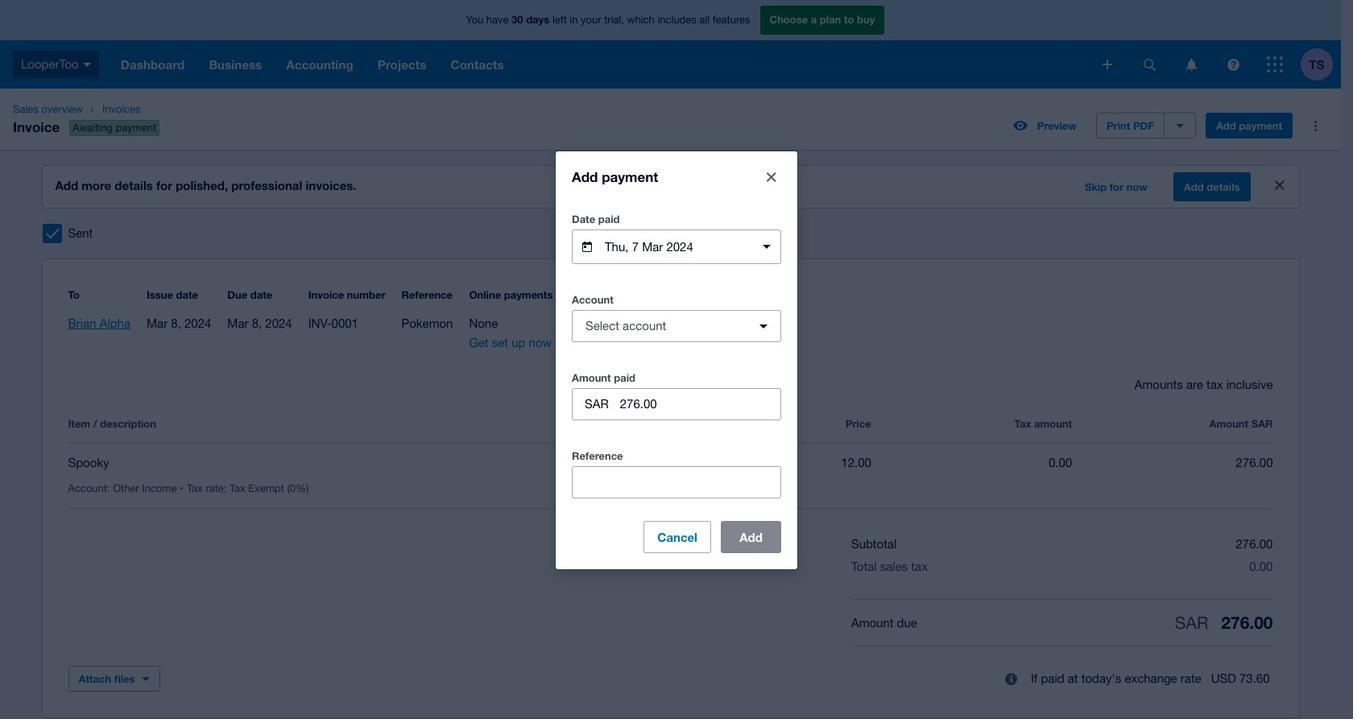Task type: describe. For each thing, give the bounding box(es) containing it.
mar for issue date
[[147, 317, 168, 330]]

add inside add details button
[[1184, 180, 1204, 193]]

1 horizontal spatial tax
[[230, 483, 245, 495]]

amount paid
[[572, 371, 636, 384]]

total sales tax
[[852, 560, 928, 574]]

awaiting payment
[[73, 122, 156, 134]]

up
[[512, 336, 526, 350]]

skip
[[1085, 180, 1107, 193]]

0 horizontal spatial for
[[156, 178, 172, 193]]

spooky
[[68, 456, 109, 470]]

set
[[492, 336, 508, 350]]

date for due date
[[250, 288, 272, 301]]

payment inside button
[[1239, 119, 1283, 132]]

none
[[469, 317, 498, 330]]

ts
[[1310, 57, 1325, 71]]

add up date
[[572, 168, 598, 185]]

1 horizontal spatial close image
[[1275, 180, 1285, 190]]

details inside button
[[1207, 180, 1240, 193]]

add left more on the left
[[55, 178, 78, 193]]

date
[[572, 213, 595, 226]]

23
[[657, 456, 671, 470]]

sales
[[880, 560, 908, 574]]

professional
[[231, 178, 302, 193]]

invoices
[[102, 103, 141, 115]]

ts button
[[1301, 40, 1341, 89]]

get
[[469, 336, 489, 350]]

subtotal
[[852, 537, 897, 551]]

quantity
[[629, 417, 671, 430]]

0 horizontal spatial reference
[[402, 288, 453, 301]]

2024 for issue date
[[184, 317, 211, 330]]

select
[[586, 319, 620, 333]]

polished,
[[176, 178, 228, 193]]

1 horizontal spatial svg image
[[1144, 58, 1156, 70]]

paid for if
[[1041, 672, 1065, 686]]

item
[[68, 417, 90, 430]]

sar for total sales tax
[[1175, 613, 1209, 632]]

features
[[713, 14, 750, 26]]

due
[[227, 288, 247, 301]]

add payment dialog
[[556, 151, 798, 570]]

sales
[[13, 103, 38, 115]]

mar 8, 2024 for issue
[[147, 317, 211, 330]]

awaiting
[[73, 122, 113, 134]]

if
[[1031, 672, 1038, 686]]

invoices link
[[96, 102, 172, 118]]

loopertoo
[[21, 57, 79, 71]]

7
[[632, 240, 639, 254]]

tax amount column header
[[872, 414, 1072, 433]]

73.60
[[1240, 672, 1270, 686]]

0 horizontal spatial details
[[115, 178, 153, 193]]

Amount paid text field
[[619, 389, 781, 420]]

print
[[1107, 119, 1131, 132]]

tax amount
[[1015, 417, 1072, 430]]

files
[[114, 673, 135, 686]]

cell containing account
[[68, 483, 187, 495]]

thu,
[[605, 240, 629, 254]]

amounts are tax inclusive
[[1135, 378, 1273, 392]]

0.00 cell
[[872, 454, 1072, 473]]

tax rate : tax exempt (0%)
[[187, 483, 309, 495]]

print pdf button
[[1096, 113, 1165, 139]]

account for account : other income
[[68, 483, 107, 495]]

12.00
[[841, 456, 872, 470]]

date paid
[[572, 213, 620, 226]]

0 horizontal spatial close button
[[756, 161, 788, 193]]

0 horizontal spatial payment
[[116, 122, 156, 134]]

in
[[570, 14, 578, 26]]

276.00 cell
[[1072, 454, 1273, 473]]

total
[[852, 560, 877, 574]]

cell containing tax rate
[[187, 483, 315, 495]]

at
[[1068, 672, 1078, 686]]

skip for now button
[[1076, 174, 1158, 200]]

thu, 7 mar 2024
[[605, 240, 694, 254]]

preview
[[1038, 119, 1077, 132]]

online payments
[[469, 288, 553, 301]]

thu, 7 mar 2024 button
[[572, 230, 781, 264]]

inv-0001
[[308, 317, 358, 330]]

276.00 inside cell
[[1236, 456, 1273, 470]]

tax for tax amount
[[1015, 417, 1032, 430]]

now inside button
[[1127, 180, 1148, 193]]

overview
[[41, 103, 83, 115]]

276.00 for sar
[[1222, 613, 1273, 633]]

brian alpha link
[[68, 317, 131, 330]]

table containing spooky
[[68, 395, 1273, 509]]

row containing spooky
[[68, 444, 1273, 509]]

8, for due
[[252, 317, 262, 330]]

account
[[623, 319, 667, 333]]

payment inside dialog
[[602, 168, 658, 185]]

choose
[[770, 13, 808, 26]]

tax for are
[[1207, 378, 1223, 392]]

usd
[[1211, 672, 1237, 686]]

add details button
[[1174, 172, 1251, 201]]

attach
[[79, 673, 111, 686]]

sar inside row
[[1252, 417, 1273, 430]]

today's
[[1082, 672, 1122, 686]]

ts banner
[[0, 0, 1341, 89]]

12.00 cell
[[671, 454, 872, 473]]

amount sar
[[1210, 417, 1273, 430]]

left
[[553, 14, 567, 26]]

your
[[581, 14, 602, 26]]

(0%)
[[287, 483, 309, 495]]

svg image inside the loopertoo popup button
[[83, 63, 91, 67]]

tax for sales
[[911, 560, 928, 574]]

exchange
[[1125, 672, 1178, 686]]

add payment inside button
[[1216, 119, 1283, 132]]

description
[[100, 417, 156, 430]]

add payment inside dialog
[[572, 168, 658, 185]]

row containing item / description
[[68, 414, 1273, 443]]

1 horizontal spatial rate
[[1181, 672, 1202, 686]]

paid for date
[[598, 213, 620, 226]]

price column header
[[671, 414, 872, 433]]

add inside add button
[[740, 530, 763, 545]]

Reference text field
[[573, 467, 781, 498]]

preview button
[[1004, 113, 1087, 139]]

brian
[[68, 317, 96, 330]]

tax for tax rate : tax exempt (0%)
[[187, 483, 203, 495]]

cancel button
[[644, 521, 711, 553]]

if paid at today's exchange rate
[[1031, 672, 1202, 686]]

2 horizontal spatial svg image
[[1267, 56, 1283, 73]]

1 vertical spatial 0.00
[[1250, 560, 1273, 574]]

sales overview
[[13, 103, 83, 115]]

invoice for invoice
[[13, 118, 60, 135]]



Task type: locate. For each thing, give the bounding box(es) containing it.
reference inside add payment dialog
[[572, 450, 623, 462]]

you
[[466, 14, 484, 26]]

row up "23"
[[68, 414, 1273, 443]]

mar 8, 2024
[[147, 317, 211, 330], [227, 317, 292, 330]]

for inside button
[[1110, 180, 1124, 193]]

account up select
[[572, 293, 614, 306]]

tax left exempt
[[230, 483, 245, 495]]

2024
[[667, 240, 694, 254], [184, 317, 211, 330], [265, 317, 292, 330]]

sar
[[585, 397, 609, 411], [1252, 417, 1273, 430], [1175, 613, 1209, 632]]

reference down quantity column header
[[572, 450, 623, 462]]

0 horizontal spatial tax
[[187, 483, 203, 495]]

spooky cell
[[68, 454, 470, 473]]

2024 inside popup button
[[667, 240, 694, 254]]

1 vertical spatial add payment
[[572, 168, 658, 185]]

add right 'cancel'
[[740, 530, 763, 545]]

0 horizontal spatial date
[[176, 288, 198, 301]]

inv-
[[308, 317, 332, 330]]

0 horizontal spatial sar
[[585, 397, 609, 411]]

pdf
[[1133, 119, 1154, 132]]

attach files button
[[68, 666, 160, 692]]

amount
[[1034, 417, 1072, 430]]

0 vertical spatial sar
[[585, 397, 609, 411]]

choose a plan to buy
[[770, 13, 875, 26]]

none get set up now
[[469, 317, 552, 350]]

1 horizontal spatial 2024
[[265, 317, 292, 330]]

add payment button
[[1206, 113, 1293, 139]]

1 horizontal spatial close button
[[1267, 172, 1293, 198]]

2 horizontal spatial svg image
[[1227, 58, 1239, 70]]

1 vertical spatial tax
[[911, 560, 928, 574]]

rate inside row
[[206, 483, 224, 495]]

tax right sales
[[911, 560, 928, 574]]

invoice down sales
[[13, 118, 60, 135]]

are
[[1187, 378, 1204, 392]]

amount for amount sar
[[1210, 417, 1249, 430]]

amount due
[[852, 616, 918, 630]]

cell
[[68, 483, 187, 495], [187, 483, 315, 495]]

1 vertical spatial sar
[[1252, 417, 1273, 430]]

mar inside popup button
[[642, 240, 663, 254]]

account for account
[[572, 293, 614, 306]]

0 vertical spatial tax
[[1207, 378, 1223, 392]]

amounts
[[1135, 378, 1183, 392]]

mar right the 7
[[642, 240, 663, 254]]

cancel
[[658, 530, 698, 545]]

mar for due date
[[227, 317, 249, 330]]

details
[[115, 178, 153, 193], [1207, 180, 1240, 193]]

0 horizontal spatial mar 8, 2024
[[147, 317, 211, 330]]

usd 73.60
[[1211, 672, 1270, 686]]

30
[[512, 13, 523, 26]]

invoice for invoice number
[[308, 288, 344, 301]]

close button
[[756, 161, 788, 193], [1267, 172, 1293, 198]]

row down the quantity
[[68, 444, 1273, 509]]

select account
[[586, 319, 667, 333]]

amount for amount paid
[[572, 371, 611, 384]]

1 vertical spatial reference
[[572, 450, 623, 462]]

2 vertical spatial amount
[[852, 616, 894, 630]]

date right issue
[[176, 288, 198, 301]]

0.00 inside cell
[[1049, 456, 1072, 470]]

paid right the if
[[1041, 672, 1065, 686]]

table
[[68, 395, 1273, 509]]

payment down the invoices "link"
[[116, 122, 156, 134]]

2024 right the 7
[[667, 240, 694, 254]]

tax right income
[[187, 483, 203, 495]]

2 row from the top
[[68, 444, 1273, 509]]

more
[[82, 178, 111, 193]]

mar down due
[[227, 317, 249, 330]]

amount down "inclusive"
[[1210, 417, 1249, 430]]

0 vertical spatial row
[[68, 414, 1273, 443]]

due
[[897, 616, 918, 630]]

1 vertical spatial invoice
[[308, 288, 344, 301]]

amount for amount due
[[852, 616, 894, 630]]

1 horizontal spatial 0.00
[[1250, 560, 1273, 574]]

2024 down "due date" at the top left
[[265, 317, 292, 330]]

account inside row
[[68, 483, 107, 495]]

0 vertical spatial account
[[572, 293, 614, 306]]

: left other
[[107, 483, 110, 495]]

have
[[486, 14, 509, 26]]

svg image
[[1144, 58, 1156, 70], [1227, 58, 1239, 70], [1103, 60, 1113, 69]]

0 horizontal spatial add payment
[[572, 168, 658, 185]]

2 date from the left
[[250, 288, 272, 301]]

2024 for due date
[[265, 317, 292, 330]]

date right due
[[250, 288, 272, 301]]

1 horizontal spatial invoice
[[308, 288, 344, 301]]

cell down spooky
[[68, 483, 187, 495]]

for
[[156, 178, 172, 193], [1110, 180, 1124, 193]]

add details
[[1184, 180, 1240, 193]]

add payment up add details
[[1216, 119, 1283, 132]]

2 horizontal spatial sar
[[1252, 417, 1273, 430]]

sent
[[68, 226, 93, 240]]

item / description column header
[[68, 414, 470, 433]]

1 cell from the left
[[68, 483, 187, 495]]

276.00
[[1236, 456, 1273, 470], [1236, 537, 1273, 551], [1222, 613, 1273, 633]]

276.00 for subtotal
[[1236, 537, 1273, 551]]

close image
[[767, 172, 777, 182], [1275, 180, 1285, 190]]

sar for account
[[585, 397, 609, 411]]

1 vertical spatial rate
[[1181, 672, 1202, 686]]

2 horizontal spatial payment
[[1239, 119, 1283, 132]]

1 horizontal spatial mar 8, 2024
[[227, 317, 292, 330]]

1 date from the left
[[176, 288, 198, 301]]

sar up the exchange
[[1175, 613, 1209, 632]]

: left exempt
[[224, 483, 227, 495]]

amount inside add payment dialog
[[572, 371, 611, 384]]

1 horizontal spatial date
[[250, 288, 272, 301]]

1 horizontal spatial reference
[[572, 450, 623, 462]]

add inside add payment button
[[1216, 119, 1236, 132]]

invoices.
[[306, 178, 357, 193]]

sar down amount paid
[[585, 397, 609, 411]]

0 horizontal spatial invoice
[[13, 118, 60, 135]]

paid down select account on the top left
[[614, 371, 636, 384]]

mar 8, 2024 down issue date
[[147, 317, 211, 330]]

sar inside add payment dialog
[[585, 397, 609, 411]]

get set up now link
[[469, 334, 553, 353]]

brian alpha
[[68, 317, 131, 330]]

alpha
[[100, 317, 131, 330]]

0 horizontal spatial close image
[[767, 172, 777, 182]]

0 horizontal spatial 2024
[[184, 317, 211, 330]]

payment up date paid
[[602, 168, 658, 185]]

column header containing amount
[[1072, 414, 1273, 433]]

1 vertical spatial account
[[68, 483, 107, 495]]

for right skip
[[1110, 180, 1124, 193]]

2 cell from the left
[[187, 483, 315, 495]]

1 horizontal spatial now
[[1127, 180, 1148, 193]]

1 horizontal spatial amount
[[852, 616, 894, 630]]

0 horizontal spatial 8,
[[171, 317, 181, 330]]

2 : from the left
[[224, 483, 227, 495]]

0 horizontal spatial tax
[[911, 560, 928, 574]]

tax inside column header
[[1015, 417, 1032, 430]]

issue date
[[147, 288, 198, 301]]

amount up quantity column header
[[572, 371, 611, 384]]

1 horizontal spatial :
[[224, 483, 227, 495]]

svg image up pdf
[[1144, 58, 1156, 70]]

price
[[846, 417, 872, 430]]

to
[[844, 13, 854, 26]]

2 vertical spatial 276.00
[[1222, 613, 1273, 633]]

column header
[[1072, 414, 1273, 433]]

0 vertical spatial 276.00
[[1236, 456, 1273, 470]]

mar 8, 2024 down "due date" at the top left
[[227, 317, 292, 330]]

0 horizontal spatial svg image
[[83, 63, 91, 67]]

8, for issue
[[171, 317, 181, 330]]

0 horizontal spatial mar
[[147, 317, 168, 330]]

reference
[[402, 288, 453, 301], [572, 450, 623, 462]]

a
[[811, 13, 817, 26]]

0 horizontal spatial 0.00
[[1049, 456, 1072, 470]]

sar down "inclusive"
[[1252, 417, 1273, 430]]

mar 8, 2024 for due
[[227, 317, 292, 330]]

0 horizontal spatial now
[[529, 336, 552, 350]]

mar down issue
[[147, 317, 168, 330]]

0 vertical spatial now
[[1127, 180, 1148, 193]]

days
[[526, 13, 550, 26]]

issue
[[147, 288, 173, 301]]

cell down spooky cell
[[187, 483, 315, 495]]

0 horizontal spatial svg image
[[1103, 60, 1113, 69]]

now inside none get set up now
[[529, 336, 552, 350]]

buy
[[857, 13, 875, 26]]

now
[[1127, 180, 1148, 193], [529, 336, 552, 350]]

0 vertical spatial 0.00
[[1049, 456, 1072, 470]]

tax right are
[[1207, 378, 1223, 392]]

details right more on the left
[[115, 178, 153, 193]]

0 vertical spatial rate
[[206, 483, 224, 495]]

payments
[[504, 288, 553, 301]]

account down spooky
[[68, 483, 107, 495]]

rate left exempt
[[206, 483, 224, 495]]

date for issue date
[[176, 288, 198, 301]]

add payment up date paid
[[572, 168, 658, 185]]

0 vertical spatial add payment
[[1216, 119, 1283, 132]]

reference up pokemon
[[402, 288, 453, 301]]

svg image
[[1267, 56, 1283, 73], [1186, 58, 1197, 70], [83, 63, 91, 67]]

2 horizontal spatial mar
[[642, 240, 663, 254]]

tax left the amount
[[1015, 417, 1032, 430]]

to
[[68, 288, 80, 301]]

1 row from the top
[[68, 414, 1273, 443]]

0 horizontal spatial rate
[[206, 483, 224, 495]]

paid for amount
[[614, 371, 636, 384]]

quantity column header
[[470, 414, 671, 433]]

8, down issue date
[[171, 317, 181, 330]]

8, down "due date" at the top left
[[252, 317, 262, 330]]

skip for now
[[1085, 180, 1148, 193]]

sales overview link
[[6, 102, 89, 118]]

online
[[469, 288, 501, 301]]

paid right date
[[598, 213, 620, 226]]

2 8, from the left
[[252, 317, 262, 330]]

1 : from the left
[[107, 483, 110, 495]]

now right skip
[[1127, 180, 1148, 193]]

amount left due
[[852, 616, 894, 630]]

amount inside row
[[1210, 417, 1249, 430]]

now right up
[[529, 336, 552, 350]]

all
[[700, 14, 710, 26]]

payment up add details
[[1239, 119, 1283, 132]]

exempt
[[248, 483, 284, 495]]

select account button
[[572, 310, 781, 342]]

inclusive
[[1227, 378, 1273, 392]]

svg image up add payment button
[[1227, 58, 1239, 70]]

0 horizontal spatial account
[[68, 483, 107, 495]]

1 horizontal spatial svg image
[[1186, 58, 1197, 70]]

1 vertical spatial now
[[529, 336, 552, 350]]

invoice number
[[308, 288, 385, 301]]

23 cell
[[470, 454, 671, 473]]

item / description
[[68, 417, 156, 430]]

which
[[627, 14, 655, 26]]

1 horizontal spatial add payment
[[1216, 119, 1283, 132]]

plan
[[820, 13, 841, 26]]

you have 30 days left in your trial, which includes all features
[[466, 13, 750, 26]]

2 horizontal spatial amount
[[1210, 417, 1249, 430]]

0 vertical spatial reference
[[402, 288, 453, 301]]

1 horizontal spatial payment
[[602, 168, 658, 185]]

add
[[1216, 119, 1236, 132], [572, 168, 598, 185], [55, 178, 78, 193], [1184, 180, 1204, 193], [740, 530, 763, 545]]

1 horizontal spatial for
[[1110, 180, 1124, 193]]

1 horizontal spatial details
[[1207, 180, 1240, 193]]

2024 down issue date
[[184, 317, 211, 330]]

0 vertical spatial paid
[[598, 213, 620, 226]]

date
[[176, 288, 198, 301], [250, 288, 272, 301]]

account : other income
[[68, 483, 177, 495]]

payment
[[1239, 119, 1283, 132], [116, 122, 156, 134], [602, 168, 658, 185]]

1 horizontal spatial account
[[572, 293, 614, 306]]

row
[[68, 414, 1273, 443], [68, 444, 1273, 509]]

1 horizontal spatial sar
[[1175, 613, 1209, 632]]

2 horizontal spatial 2024
[[667, 240, 694, 254]]

0 horizontal spatial :
[[107, 483, 110, 495]]

1 vertical spatial row
[[68, 444, 1273, 509]]

1 vertical spatial 276.00
[[1236, 537, 1273, 551]]

1 8, from the left
[[171, 317, 181, 330]]

1 horizontal spatial tax
[[1207, 378, 1223, 392]]

add up add details
[[1216, 119, 1236, 132]]

2 vertical spatial sar
[[1175, 613, 1209, 632]]

2 vertical spatial paid
[[1041, 672, 1065, 686]]

due date
[[227, 288, 272, 301]]

0.00
[[1049, 456, 1072, 470], [1250, 560, 1273, 574]]

1 vertical spatial amount
[[1210, 417, 1249, 430]]

0 vertical spatial invoice
[[13, 118, 60, 135]]

2 mar 8, 2024 from the left
[[227, 317, 292, 330]]

print pdf
[[1107, 119, 1154, 132]]

1 horizontal spatial mar
[[227, 317, 249, 330]]

1 vertical spatial paid
[[614, 371, 636, 384]]

add button
[[721, 521, 781, 553]]

other
[[113, 483, 139, 495]]

mar
[[642, 240, 663, 254], [147, 317, 168, 330], [227, 317, 249, 330]]

includes
[[658, 14, 697, 26]]

1 horizontal spatial 8,
[[252, 317, 262, 330]]

1 mar 8, 2024 from the left
[[147, 317, 211, 330]]

rate left usd
[[1181, 672, 1202, 686]]

add right skip for now button
[[1184, 180, 1204, 193]]

invoice up the inv-
[[308, 288, 344, 301]]

0 horizontal spatial amount
[[572, 371, 611, 384]]

account inside add payment dialog
[[572, 293, 614, 306]]

pokemon
[[402, 317, 453, 330]]

0 vertical spatial amount
[[572, 371, 611, 384]]

trial,
[[604, 14, 624, 26]]

close image inside add payment dialog
[[767, 172, 777, 182]]

svg image up print
[[1103, 60, 1113, 69]]

details down add payment button
[[1207, 180, 1240, 193]]

2 horizontal spatial tax
[[1015, 417, 1032, 430]]

for left polished, at left
[[156, 178, 172, 193]]

0001
[[332, 317, 358, 330]]



Task type: vqa. For each thing, say whether or not it's contained in the screenshot.
text field
no



